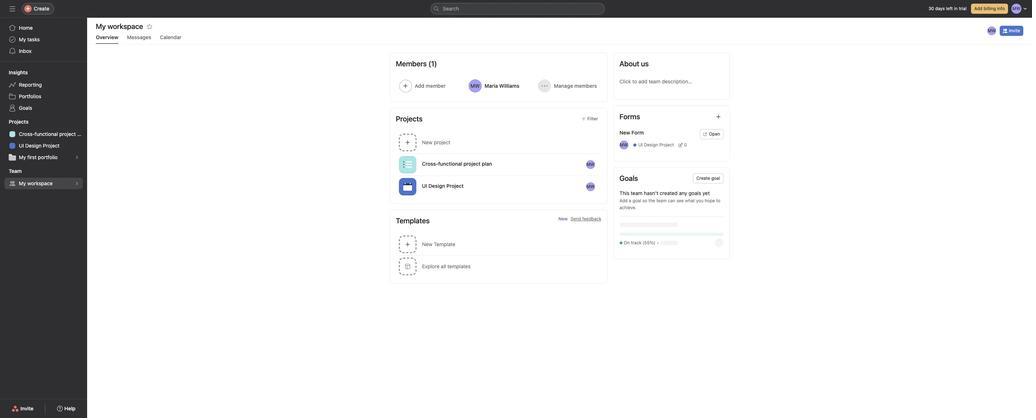 Task type: describe. For each thing, give the bounding box(es) containing it.
help
[[64, 406, 76, 412]]

info
[[998, 6, 1006, 11]]

workspace
[[27, 181, 53, 187]]

help button
[[52, 403, 80, 416]]

filter
[[588, 116, 599, 122]]

cross- inside the projects element
[[19, 131, 35, 137]]

hope
[[705, 198, 716, 204]]

a
[[629, 198, 632, 204]]

create goal button
[[694, 174, 724, 184]]

all
[[441, 264, 446, 270]]

new form
[[620, 130, 644, 136]]

my for my first portfolio
[[19, 154, 26, 161]]

templates
[[396, 217, 430, 225]]

2 horizontal spatial project
[[464, 161, 481, 167]]

new send feedback
[[559, 217, 602, 222]]

projects inside dropdown button
[[9, 119, 28, 125]]

templates
[[448, 264, 471, 270]]

feedback
[[583, 217, 602, 222]]

1 vertical spatial team
[[657, 198, 667, 204]]

my for my tasks
[[19, 36, 26, 43]]

this team hasn't created any goals yet add a goal so the team can see what you hope to achieve.
[[620, 190, 721, 211]]

on track (55%)
[[624, 241, 656, 246]]

home link
[[4, 22, 83, 34]]

new template
[[422, 242, 456, 248]]

maria williams button
[[466, 76, 532, 96]]

2 horizontal spatial ui
[[639, 142, 643, 148]]

search list box
[[431, 3, 605, 15]]

tasks
[[27, 36, 40, 43]]

insights
[[9, 69, 28, 76]]

my tasks
[[19, 36, 40, 43]]

search button
[[431, 3, 605, 15]]

ui design project inside the projects element
[[19, 143, 60, 149]]

messages button
[[127, 34, 151, 44]]

open button
[[700, 129, 724, 140]]

achieve.
[[620, 205, 637, 211]]

new for new template
[[422, 242, 433, 248]]

cross-functional project plan inside the projects element
[[19, 131, 87, 137]]

days
[[936, 6, 946, 11]]

see
[[677, 198, 684, 204]]

billing
[[984, 6, 997, 11]]

add billing info button
[[972, 4, 1009, 14]]

create button
[[22, 3, 54, 15]]

goal inside button
[[712, 176, 721, 181]]

what
[[685, 198, 695, 204]]

so
[[643, 198, 648, 204]]

explore
[[422, 264, 440, 270]]

projects element
[[0, 116, 87, 165]]

template
[[434, 242, 456, 248]]

my first portfolio link
[[4, 152, 83, 163]]

filter button
[[579, 114, 602, 124]]

calendar
[[160, 34, 182, 40]]

created
[[660, 190, 678, 197]]

goals inside the 'insights' element
[[19, 105, 32, 111]]

functional inside the projects element
[[35, 131, 58, 137]]

cross-functional project plan link
[[4, 129, 87, 140]]

track
[[631, 241, 642, 246]]

send feedback link
[[571, 216, 602, 223]]

list image
[[403, 160, 412, 169]]

my workspace
[[96, 22, 143, 31]]

overview button
[[96, 34, 118, 44]]

add member
[[415, 83, 446, 89]]

left
[[947, 6, 954, 11]]

2 horizontal spatial project
[[660, 142, 674, 148]]

first
[[27, 154, 37, 161]]

(55%)
[[643, 241, 656, 246]]

in
[[955, 6, 958, 11]]

portfolios link
[[4, 91, 83, 102]]

inbox link
[[4, 45, 83, 57]]

maria williams
[[485, 83, 520, 89]]

0 horizontal spatial ui design project link
[[4, 140, 83, 152]]

plan inside the projects element
[[77, 131, 87, 137]]

hasn't
[[644, 190, 659, 197]]

global element
[[0, 18, 87, 61]]

reporting link
[[4, 79, 83, 91]]

add inside button
[[975, 6, 983, 11]]

you
[[697, 198, 704, 204]]

create form image
[[716, 114, 722, 120]]

send
[[571, 217, 582, 222]]

can
[[668, 198, 676, 204]]



Task type: locate. For each thing, give the bounding box(es) containing it.
0 horizontal spatial design
[[25, 143, 42, 149]]

projects
[[396, 115, 423, 123], [9, 119, 28, 125]]

manage members
[[554, 83, 597, 89]]

0 vertical spatial invite button
[[1001, 26, 1024, 36]]

ui design project link up portfolio
[[4, 140, 83, 152]]

1 horizontal spatial plan
[[482, 161, 492, 167]]

design right calendar icon
[[429, 183, 445, 189]]

about us
[[620, 60, 649, 68]]

add billing info
[[975, 6, 1006, 11]]

inbox
[[19, 48, 32, 54]]

teams element
[[0, 165, 87, 191]]

1 horizontal spatial project
[[447, 183, 464, 189]]

2 vertical spatial new
[[422, 242, 433, 248]]

0 vertical spatial my
[[19, 36, 26, 43]]

•
[[657, 241, 659, 246]]

cross-functional project plan
[[19, 131, 87, 137], [422, 161, 492, 167]]

0 horizontal spatial ui design project
[[19, 143, 60, 149]]

goals
[[689, 190, 702, 197]]

0 vertical spatial goals
[[19, 105, 32, 111]]

explore all templates
[[422, 264, 471, 270]]

open
[[710, 132, 721, 137]]

team button
[[0, 168, 22, 175]]

ui right calendar icon
[[422, 183, 427, 189]]

1 vertical spatial plan
[[482, 161, 492, 167]]

1 horizontal spatial team
[[657, 198, 667, 204]]

2 horizontal spatial design
[[644, 142, 659, 148]]

goals up this
[[620, 174, 639, 183]]

my down team
[[19, 181, 26, 187]]

cross-functional project plan up portfolio
[[19, 131, 87, 137]]

team
[[9, 168, 22, 174]]

new for new send feedback
[[559, 217, 568, 222]]

calendar image
[[403, 183, 412, 191]]

2 my from the top
[[19, 154, 26, 161]]

see details, my first portfolio image
[[75, 155, 79, 160]]

0 vertical spatial functional
[[35, 131, 58, 137]]

0 horizontal spatial cross-
[[19, 131, 35, 137]]

team
[[631, 190, 643, 197], [657, 198, 667, 204]]

1 horizontal spatial add
[[975, 6, 983, 11]]

cross-
[[19, 131, 35, 137], [422, 161, 439, 167]]

0 horizontal spatial invite button
[[7, 403, 38, 416]]

1 horizontal spatial cross-functional project plan
[[422, 161, 492, 167]]

add member button
[[396, 76, 463, 96]]

cross-functional project plan down new project
[[422, 161, 492, 167]]

30
[[929, 6, 935, 11]]

plan
[[77, 131, 87, 137], [482, 161, 492, 167]]

0 vertical spatial new
[[422, 140, 433, 146]]

goal inside this team hasn't created any goals yet add a goal so the team can see what you hope to achieve.
[[633, 198, 642, 204]]

members (1)
[[396, 60, 437, 68]]

0 horizontal spatial ui
[[19, 143, 24, 149]]

ui design project down new form
[[639, 142, 674, 148]]

ui up my first portfolio
[[19, 143, 24, 149]]

functional
[[35, 131, 58, 137], [438, 161, 463, 167]]

1 vertical spatial add
[[620, 198, 628, 204]]

0 vertical spatial invite
[[1010, 28, 1021, 33]]

2 vertical spatial project
[[464, 161, 481, 167]]

goals down portfolios
[[19, 105, 32, 111]]

0 horizontal spatial create
[[34, 5, 49, 12]]

ui design project
[[639, 142, 674, 148], [19, 143, 60, 149], [422, 183, 464, 189]]

0 vertical spatial goal
[[712, 176, 721, 181]]

0 horizontal spatial project
[[59, 131, 76, 137]]

design left 0
[[644, 142, 659, 148]]

1 my from the top
[[19, 36, 26, 43]]

calendar button
[[160, 34, 182, 44]]

0 vertical spatial team
[[631, 190, 643, 197]]

projects up new project
[[396, 115, 423, 123]]

0 horizontal spatial plan
[[77, 131, 87, 137]]

goal right a
[[633, 198, 642, 204]]

1 horizontal spatial create
[[697, 176, 711, 181]]

add left billing
[[975, 6, 983, 11]]

add left a
[[620, 198, 628, 204]]

search
[[443, 5, 459, 12]]

my for my workspace
[[19, 181, 26, 187]]

portfolio
[[38, 154, 58, 161]]

add to starred image
[[147, 24, 153, 29]]

create up the yet
[[697, 176, 711, 181]]

manage members button
[[535, 76, 602, 96]]

1 vertical spatial cross-functional project plan
[[422, 161, 492, 167]]

new project
[[422, 140, 451, 146]]

1 horizontal spatial goal
[[712, 176, 721, 181]]

goal up to
[[712, 176, 721, 181]]

1 vertical spatial my
[[19, 154, 26, 161]]

1 horizontal spatial invite button
[[1001, 26, 1024, 36]]

design
[[644, 142, 659, 148], [25, 143, 42, 149], [429, 183, 445, 189]]

1 vertical spatial project
[[434, 140, 451, 146]]

1 vertical spatial functional
[[438, 161, 463, 167]]

invite button
[[1001, 26, 1024, 36], [7, 403, 38, 416]]

ui design project link
[[4, 140, 83, 152], [633, 142, 674, 149]]

1 vertical spatial invite
[[20, 406, 33, 412]]

0 vertical spatial plan
[[77, 131, 87, 137]]

the
[[649, 198, 656, 204]]

cross- down new project
[[422, 161, 439, 167]]

0 horizontal spatial projects
[[9, 119, 28, 125]]

cross- down projects dropdown button at the top
[[19, 131, 35, 137]]

create goal
[[697, 176, 721, 181]]

new for new project
[[422, 140, 433, 146]]

0 vertical spatial create
[[34, 5, 49, 12]]

1 vertical spatial invite button
[[7, 403, 38, 416]]

my first portfolio
[[19, 154, 58, 161]]

to
[[717, 198, 721, 204]]

my left tasks
[[19, 36, 26, 43]]

functional down new project
[[438, 161, 463, 167]]

my
[[19, 36, 26, 43], [19, 154, 26, 161], [19, 181, 26, 187]]

create for create goal
[[697, 176, 711, 181]]

1 horizontal spatial project
[[434, 140, 451, 146]]

ui inside the projects element
[[19, 143, 24, 149]]

goals link
[[4, 102, 83, 114]]

ui design project up my first portfolio
[[19, 143, 60, 149]]

create up home link on the top of page
[[34, 5, 49, 12]]

yet
[[703, 190, 710, 197]]

my inside the projects element
[[19, 154, 26, 161]]

add
[[975, 6, 983, 11], [620, 198, 628, 204]]

create inside create goal button
[[697, 176, 711, 181]]

ui design project link down new form
[[633, 142, 674, 149]]

1 vertical spatial new
[[559, 217, 568, 222]]

1 horizontal spatial invite
[[1010, 28, 1021, 33]]

2 vertical spatial my
[[19, 181, 26, 187]]

my workspace link
[[4, 178, 83, 190]]

1 horizontal spatial functional
[[438, 161, 463, 167]]

0 vertical spatial cross-
[[19, 131, 35, 137]]

my inside global element
[[19, 36, 26, 43]]

1 vertical spatial goals
[[620, 174, 639, 183]]

ui down new form
[[639, 142, 643, 148]]

0 vertical spatial cross-functional project plan
[[19, 131, 87, 137]]

home
[[19, 25, 33, 31]]

invite
[[1010, 28, 1021, 33], [20, 406, 33, 412]]

create
[[34, 5, 49, 12], [697, 176, 711, 181]]

add inside this team hasn't created any goals yet add a goal so the team can see what you hope to achieve.
[[620, 198, 628, 204]]

goal
[[712, 176, 721, 181], [633, 198, 642, 204]]

any
[[679, 190, 688, 197]]

1 vertical spatial cross-
[[422, 161, 439, 167]]

on
[[624, 241, 630, 246]]

1 horizontal spatial design
[[429, 183, 445, 189]]

2 horizontal spatial ui design project
[[639, 142, 674, 148]]

projects button
[[0, 118, 28, 126]]

1 horizontal spatial cross-
[[422, 161, 439, 167]]

create inside create dropdown button
[[34, 5, 49, 12]]

1 horizontal spatial ui
[[422, 183, 427, 189]]

team right the
[[657, 198, 667, 204]]

1 horizontal spatial goals
[[620, 174, 639, 183]]

ui design project right calendar icon
[[422, 183, 464, 189]]

design up first
[[25, 143, 42, 149]]

0 horizontal spatial team
[[631, 190, 643, 197]]

insights button
[[0, 69, 28, 76]]

insights element
[[0, 66, 87, 116]]

projects down portfolios
[[9, 119, 28, 125]]

0 horizontal spatial functional
[[35, 131, 58, 137]]

30 days left in trial
[[929, 6, 967, 11]]

my left first
[[19, 154, 26, 161]]

design inside the projects element
[[25, 143, 42, 149]]

forms
[[620, 113, 641, 121]]

portfolios
[[19, 93, 41, 100]]

0 horizontal spatial goals
[[19, 105, 32, 111]]

1 vertical spatial create
[[697, 176, 711, 181]]

hide sidebar image
[[9, 6, 15, 12]]

see details, my workspace image
[[75, 182, 79, 186]]

3 my from the top
[[19, 181, 26, 187]]

0 vertical spatial add
[[975, 6, 983, 11]]

ui
[[639, 142, 643, 148], [19, 143, 24, 149], [422, 183, 427, 189]]

0 horizontal spatial project
[[43, 143, 60, 149]]

0 horizontal spatial invite
[[20, 406, 33, 412]]

1 vertical spatial goal
[[633, 198, 642, 204]]

reporting
[[19, 82, 42, 88]]

messages
[[127, 34, 151, 40]]

0
[[685, 142, 687, 148]]

0 vertical spatial project
[[59, 131, 76, 137]]

my tasks link
[[4, 34, 83, 45]]

0 horizontal spatial cross-functional project plan
[[19, 131, 87, 137]]

this
[[620, 190, 630, 197]]

1 horizontal spatial projects
[[396, 115, 423, 123]]

overview
[[96, 34, 118, 40]]

new
[[422, 140, 433, 146], [559, 217, 568, 222], [422, 242, 433, 248]]

project
[[660, 142, 674, 148], [43, 143, 60, 149], [447, 183, 464, 189]]

functional up portfolio
[[35, 131, 58, 137]]

1 horizontal spatial ui design project
[[422, 183, 464, 189]]

trial
[[960, 6, 967, 11]]

0 horizontal spatial goal
[[633, 198, 642, 204]]

team up a
[[631, 190, 643, 197]]

0 horizontal spatial add
[[620, 198, 628, 204]]

my inside teams element
[[19, 181, 26, 187]]

1 horizontal spatial ui design project link
[[633, 142, 674, 149]]

project
[[59, 131, 76, 137], [434, 140, 451, 146], [464, 161, 481, 167]]

my workspace
[[19, 181, 53, 187]]

create for create
[[34, 5, 49, 12]]



Task type: vqa. For each thing, say whether or not it's contained in the screenshot.
THIS
yes



